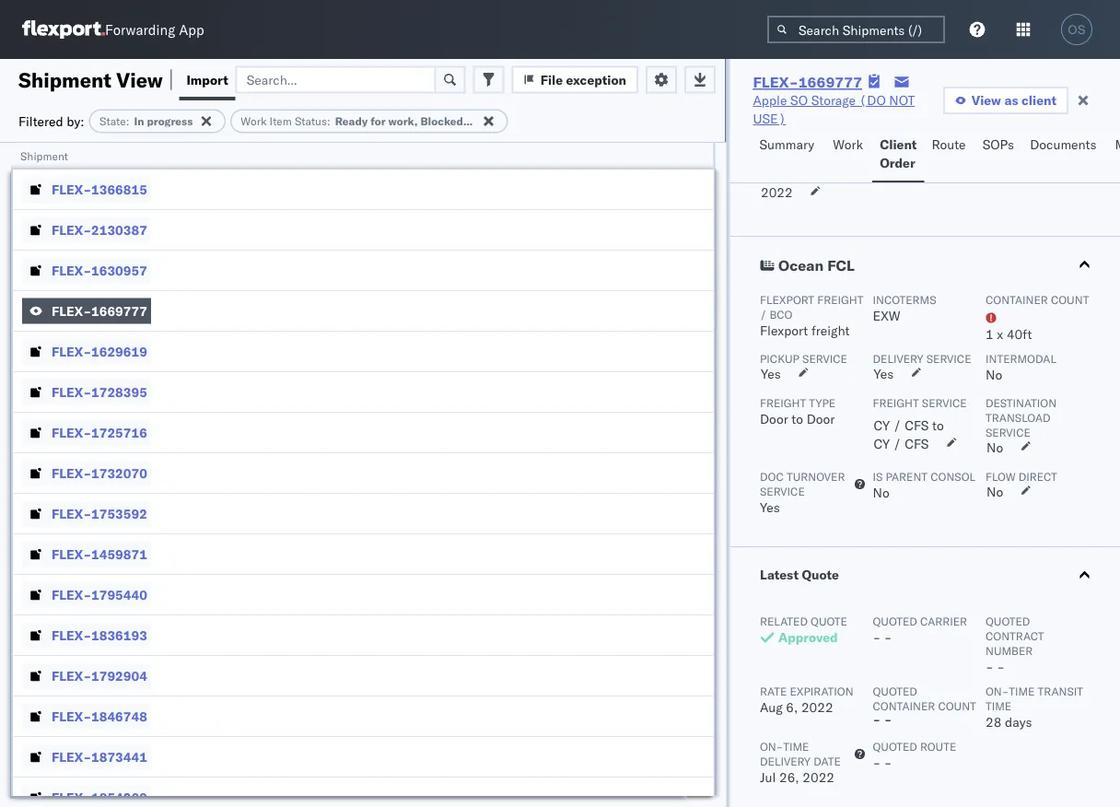 Task type: describe. For each thing, give the bounding box(es) containing it.
flex-1854269
[[52, 789, 147, 805]]

not
[[890, 92, 915, 108]]

flex-1732070
[[52, 465, 147, 481]]

incoterms
[[873, 293, 936, 306]]

type
[[809, 396, 836, 410]]

turnover
[[786, 470, 845, 483]]

1 in from the left
[[134, 114, 144, 128]]

jun 28, 2022
[[761, 166, 804, 200]]

flex-1366815 button
[[22, 176, 151, 202]]

transit
[[1038, 684, 1083, 698]]

1630957
[[91, 262, 147, 278]]

apple
[[753, 92, 787, 108]]

flex-1728395 button
[[22, 379, 151, 405]]

1 horizontal spatial 1669777
[[799, 73, 863, 91]]

flex- for flex-1669777 button
[[52, 303, 91, 319]]

flex- for flex-2130387 button on the left of page
[[52, 222, 91, 238]]

forwarding app link
[[22, 20, 204, 39]]

flex- for flex-1854269 button on the left bottom
[[52, 789, 91, 805]]

delivery
[[873, 352, 923, 365]]

26,
[[779, 769, 799, 786]]

time for on-time transit time 28 days
[[1009, 684, 1035, 698]]

ocean fcl
[[778, 256, 854, 275]]

destination
[[986, 396, 1057, 410]]

2022 for 26,
[[802, 769, 834, 786]]

blocked,
[[421, 114, 467, 128]]

resize handle column header
[[692, 143, 714, 807]]

quote
[[811, 614, 847, 628]]

quoted for quoted container count - -
[[873, 684, 917, 698]]

0 vertical spatial flex-1669777
[[753, 73, 863, 91]]

1753592
[[91, 505, 147, 522]]

flex-2130387
[[52, 222, 147, 238]]

flex- for flex-1873441 button on the bottom left of the page
[[52, 749, 91, 765]]

(do
[[859, 92, 886, 108]]

flex-1854269 button
[[22, 785, 151, 807]]

count inside quoted container count - -
[[938, 699, 976, 713]]

work item status : ready for work, blocked, in progress
[[241, 114, 528, 128]]

summary button
[[752, 128, 826, 182]]

flex-1366815
[[52, 181, 147, 197]]

storage
[[812, 92, 856, 108]]

2 flexport from the top
[[760, 323, 808, 339]]

work for work
[[833, 136, 864, 153]]

container count
[[986, 293, 1089, 306]]

1366815
[[91, 181, 147, 197]]

1459871
[[91, 546, 147, 562]]

time for on-time delivery date
[[783, 740, 809, 753]]

flex-1873441
[[52, 749, 147, 765]]

freight type door to door
[[760, 396, 836, 427]]

flex-1630957 button
[[22, 258, 151, 283]]

on-time transit time 28 days
[[986, 684, 1083, 730]]

1725716
[[91, 424, 147, 440]]

flex-1836193 button
[[22, 622, 151, 648]]

bco
[[769, 307, 793, 321]]

order
[[880, 155, 916, 171]]

no down flow
[[986, 484, 1003, 500]]

documents button
[[1023, 128, 1108, 182]]

shipment for shipment
[[20, 149, 68, 163]]

flex-1459871
[[52, 546, 147, 562]]

contract
[[986, 629, 1044, 643]]

2 door from the left
[[806, 411, 835, 427]]

flex- for "flex-1753592" button
[[52, 505, 91, 522]]

on- for on-time delivery date
[[760, 740, 783, 753]]

ocean
[[778, 256, 824, 275]]

ready
[[335, 114, 368, 128]]

as
[[1005, 92, 1019, 108]]

1 : from the left
[[126, 114, 129, 128]]

apple so storage (do not use) link
[[753, 91, 943, 128]]

1
[[986, 326, 994, 342]]

flex-1669777 inside button
[[52, 303, 147, 319]]

item
[[270, 114, 292, 128]]

flex-1846748
[[52, 708, 147, 724]]

2 : from the left
[[327, 114, 331, 128]]

import button
[[179, 59, 236, 100]]

is parent consol no
[[873, 470, 975, 501]]

yes down "doc"
[[760, 499, 780, 516]]

flexport. image
[[22, 20, 105, 39]]

client order button
[[873, 128, 925, 182]]

state : in progress
[[100, 114, 193, 128]]

quoted contract number - - rate expiration aug 6, 2022
[[760, 614, 1044, 716]]

rate
[[760, 684, 787, 698]]

filtered by:
[[18, 113, 84, 129]]

Search... text field
[[236, 66, 437, 94]]

1 x 40ft
[[986, 326, 1032, 342]]

consol
[[930, 470, 975, 483]]

0 horizontal spatial view
[[116, 67, 163, 92]]

to for door
[[791, 411, 803, 427]]

1 vertical spatial /
[[893, 417, 901, 434]]

1836193
[[91, 627, 147, 643]]

forwarding
[[105, 21, 175, 38]]

flex- for flex-1366815 button
[[52, 181, 91, 197]]

flex-1629619
[[52, 343, 147, 359]]

exw
[[873, 308, 900, 324]]

flex- up apple
[[753, 73, 799, 91]]

work for work item status : ready for work, blocked, in progress
[[241, 114, 267, 128]]

ocean fcl button
[[730, 237, 1121, 292]]

1795440
[[91, 587, 147, 603]]

6,
[[786, 699, 798, 716]]

1792904
[[91, 668, 147, 684]]

flex- for flex-1732070 button
[[52, 465, 91, 481]]

flex-1669777 link
[[753, 73, 863, 91]]

flex-1669777 button
[[22, 298, 151, 324]]

so
[[791, 92, 808, 108]]

flex- for flex-1630957 button
[[52, 262, 91, 278]]

1728395
[[91, 384, 147, 400]]

latest quote button
[[730, 547, 1121, 603]]

flex-1753592
[[52, 505, 147, 522]]

2022 inside quoted contract number - - rate expiration aug 6, 2022
[[801, 699, 833, 716]]

import
[[187, 71, 228, 88]]

1732070
[[91, 465, 147, 481]]

on-time delivery date
[[760, 740, 841, 768]]

view inside button
[[972, 92, 1002, 108]]

2 in from the left
[[470, 114, 480, 128]]

client
[[880, 136, 917, 153]]

1 flexport from the top
[[760, 293, 814, 306]]

2 cfs from the top
[[905, 436, 929, 452]]

yes for delivery
[[874, 366, 894, 382]]

latest
[[760, 567, 798, 583]]

flex- for flex-1728395 button
[[52, 384, 91, 400]]



Task type: vqa. For each thing, say whether or not it's contained in the screenshot.
Add/Edit
no



Task type: locate. For each thing, give the bounding box(es) containing it.
flex-2130387 button
[[22, 217, 151, 243]]

quoted route - -
[[873, 740, 956, 771]]

flex- inside flex-1732070 button
[[52, 465, 91, 481]]

1 horizontal spatial in
[[470, 114, 480, 128]]

flex- down flex-1366815 button
[[52, 222, 91, 238]]

flow
[[986, 470, 1016, 483]]

service inside doc turnover service
[[760, 484, 805, 498]]

flex- inside flex-1795440 button
[[52, 587, 91, 603]]

1 vertical spatial time
[[986, 699, 1012, 713]]

to
[[791, 411, 803, 427], [932, 417, 944, 434]]

2022 down 'expiration'
[[801, 699, 833, 716]]

view left as
[[972, 92, 1002, 108]]

time up delivery
[[783, 740, 809, 753]]

1 freight from the left
[[760, 396, 806, 410]]

no inside intermodal no
[[986, 367, 1002, 383]]

0 horizontal spatial in
[[134, 114, 144, 128]]

progress right blocked,
[[483, 114, 528, 128]]

2 freight from the left
[[873, 396, 919, 410]]

quote
[[802, 567, 839, 583]]

shipment for shipment view
[[18, 67, 111, 92]]

in right blocked,
[[470, 114, 480, 128]]

flex- up flex-2130387 button on the left of page
[[52, 181, 91, 197]]

1 progress from the left
[[147, 114, 193, 128]]

to for cfs
[[932, 417, 944, 434]]

1 vertical spatial 2022
[[801, 699, 833, 716]]

quoted inside quoted container count - -
[[873, 684, 917, 698]]

flexport down bco
[[760, 323, 808, 339]]

on-
[[986, 684, 1009, 698], [760, 740, 783, 753]]

summary
[[760, 136, 815, 153]]

no down is
[[873, 485, 889, 501]]

jul
[[760, 769, 776, 786]]

flex-1795440 button
[[22, 582, 151, 608]]

1 vertical spatial cfs
[[905, 436, 929, 452]]

flex- inside flex-1728395 button
[[52, 384, 91, 400]]

flex- for flex-1836193 button
[[52, 627, 91, 643]]

1 horizontal spatial on-
[[986, 684, 1009, 698]]

2 cy from the top
[[874, 436, 890, 452]]

1 horizontal spatial count
[[1051, 293, 1089, 306]]

no inside is parent consol no
[[873, 485, 889, 501]]

/ up parent
[[893, 436, 901, 452]]

0 horizontal spatial progress
[[147, 114, 193, 128]]

1 vertical spatial flexport
[[760, 323, 808, 339]]

delivery
[[760, 754, 811, 768]]

1 vertical spatial cy
[[874, 436, 890, 452]]

yes down delivery
[[874, 366, 894, 382]]

1 vertical spatial on-
[[760, 740, 783, 753]]

doc turnover service
[[760, 470, 845, 498]]

1 door from the left
[[760, 411, 788, 427]]

door up "doc"
[[760, 411, 788, 427]]

0 vertical spatial count
[[1051, 293, 1089, 306]]

in
[[134, 114, 144, 128], [470, 114, 480, 128]]

0 vertical spatial 1669777
[[799, 73, 863, 91]]

: right by:
[[126, 114, 129, 128]]

aug
[[760, 699, 783, 716]]

flex-1753592 button
[[22, 501, 151, 527]]

1 horizontal spatial progress
[[483, 114, 528, 128]]

forwarding app
[[105, 21, 204, 38]]

in right state
[[134, 114, 144, 128]]

to down 'service'
[[932, 417, 944, 434]]

on- inside on-time transit time 28 days
[[986, 684, 1009, 698]]

flex- for the flex-1846748 button
[[52, 708, 91, 724]]

time up '28'
[[986, 699, 1012, 713]]

jun
[[761, 166, 781, 182]]

2 vertical spatial time
[[783, 740, 809, 753]]

time inside the on-time delivery date
[[783, 740, 809, 753]]

quoted inside quoted carrier - -
[[873, 614, 917, 628]]

parent
[[886, 470, 928, 483]]

route button
[[925, 128, 976, 182]]

progress
[[147, 114, 193, 128], [483, 114, 528, 128]]

shipment down filtered
[[20, 149, 68, 163]]

app
[[179, 21, 204, 38]]

flex-1669777 up so
[[753, 73, 863, 91]]

service
[[922, 396, 967, 410]]

:
[[126, 114, 129, 128], [327, 114, 331, 128]]

freight for freight type door to door
[[760, 396, 806, 410]]

2130387
[[91, 222, 147, 238]]

flex- down flex-2130387 button on the left of page
[[52, 262, 91, 278]]

flex-1732070 button
[[22, 460, 151, 486]]

1 horizontal spatial :
[[327, 114, 331, 128]]

1 vertical spatial shipment
[[20, 149, 68, 163]]

pickup service
[[760, 352, 847, 365]]

related
[[760, 614, 808, 628]]

freight up pickup service
[[811, 323, 850, 339]]

0 vertical spatial time
[[1009, 684, 1035, 698]]

1 horizontal spatial view
[[972, 92, 1002, 108]]

route
[[920, 740, 956, 753]]

flexport up bco
[[760, 293, 814, 306]]

0 horizontal spatial :
[[126, 114, 129, 128]]

1 cfs from the top
[[905, 417, 929, 434]]

1 vertical spatial work
[[833, 136, 864, 153]]

is
[[873, 470, 883, 483]]

quoted carrier - -
[[873, 614, 967, 646]]

flex-1630957
[[52, 262, 147, 278]]

1846748
[[91, 708, 147, 724]]

count right container
[[1051, 293, 1089, 306]]

use)
[[753, 111, 786, 127]]

/ left bco
[[760, 307, 767, 321]]

freight up cy / cfs to cy / cfs
[[873, 396, 919, 410]]

quoted up contract
[[986, 614, 1030, 628]]

time
[[1009, 684, 1035, 698], [986, 699, 1012, 713], [783, 740, 809, 753]]

doc
[[760, 470, 784, 483]]

sops
[[983, 136, 1015, 153]]

flex- down "flex-1753592" button
[[52, 546, 91, 562]]

flex- down flex-1836193 button
[[52, 668, 91, 684]]

service down the transload
[[986, 425, 1031, 439]]

2022 down jun
[[761, 184, 793, 200]]

flex- down flex-1630957 button
[[52, 303, 91, 319]]

1854269
[[91, 789, 147, 805]]

exception
[[566, 71, 627, 88]]

service down "doc"
[[760, 484, 805, 498]]

1 horizontal spatial work
[[833, 136, 864, 153]]

1 horizontal spatial door
[[806, 411, 835, 427]]

1669777 down 1630957
[[91, 303, 147, 319]]

0 horizontal spatial on-
[[760, 740, 783, 753]]

freight left the type
[[760, 396, 806, 410]]

cy up is
[[874, 436, 890, 452]]

cfs up parent
[[905, 436, 929, 452]]

2022 down date
[[802, 769, 834, 786]]

1669777 up storage
[[799, 73, 863, 91]]

0 horizontal spatial count
[[938, 699, 976, 713]]

flex-1725716 button
[[22, 420, 151, 446]]

to inside freight type door to door
[[791, 411, 803, 427]]

0 horizontal spatial door
[[760, 411, 788, 427]]

1669777
[[799, 73, 863, 91], [91, 303, 147, 319]]

quoted inside quoted contract number - - rate expiration aug 6, 2022
[[986, 614, 1030, 628]]

quoted inside quoted route - -
[[873, 740, 917, 753]]

2 progress from the left
[[483, 114, 528, 128]]

0 vertical spatial work
[[241, 114, 267, 128]]

fcl
[[827, 256, 854, 275]]

file exception button
[[512, 66, 639, 94], [512, 66, 639, 94]]

0 vertical spatial freight
[[817, 293, 863, 306]]

1 horizontal spatial freight
[[873, 396, 919, 410]]

count up the route
[[938, 699, 976, 713]]

cy down "freight service" in the right of the page
[[874, 417, 890, 434]]

2022 inside jun 28, 2022
[[761, 184, 793, 200]]

flex- inside flex-1630957 button
[[52, 262, 91, 278]]

on- up '28'
[[986, 684, 1009, 698]]

flex-1459871 button
[[22, 541, 151, 567]]

flex- inside flex-1459871 button
[[52, 546, 91, 562]]

service up 'service'
[[926, 352, 971, 365]]

cfs down "freight service" in the right of the page
[[905, 417, 929, 434]]

quoted for quoted contract number - - rate expiration aug 6, 2022
[[986, 614, 1030, 628]]

0 horizontal spatial flex-1669777
[[52, 303, 147, 319]]

flex- inside flex-1854269 button
[[52, 789, 91, 805]]

to inside cy / cfs to cy / cfs
[[932, 417, 944, 434]]

0 vertical spatial cy
[[874, 417, 890, 434]]

1 horizontal spatial flex-1669777
[[753, 73, 863, 91]]

apple so storage (do not use)
[[753, 92, 915, 127]]

yes for pickup
[[761, 366, 781, 382]]

0 vertical spatial shipment
[[18, 67, 111, 92]]

destination transload service
[[986, 396, 1057, 439]]

work inside button
[[833, 136, 864, 153]]

flex- for flex-1459871 button
[[52, 546, 91, 562]]

for
[[371, 114, 386, 128]]

documents
[[1030, 136, 1097, 153]]

progress down import button
[[147, 114, 193, 128]]

quoted left carrier at the right bottom of page
[[873, 614, 917, 628]]

container
[[986, 293, 1048, 306]]

by:
[[67, 113, 84, 129]]

2 vertical spatial /
[[893, 436, 901, 452]]

quoted up container
[[873, 684, 917, 698]]

shipment inside button
[[20, 149, 68, 163]]

approved
[[778, 629, 838, 646]]

on- inside the on-time delivery date
[[760, 740, 783, 753]]

quoted for quoted route - -
[[873, 740, 917, 753]]

status
[[295, 114, 327, 128]]

flex- for flex-1629619 button in the top of the page
[[52, 343, 91, 359]]

0 vertical spatial /
[[760, 307, 767, 321]]

freight down 'fcl'
[[817, 293, 863, 306]]

flex- for flex-1725716 button
[[52, 424, 91, 440]]

intermodal no
[[986, 352, 1056, 383]]

Search Shipments (/) text field
[[768, 16, 945, 43]]

no down intermodal in the right of the page
[[986, 367, 1002, 383]]

shipment
[[18, 67, 111, 92], [20, 149, 68, 163]]

quoted
[[873, 614, 917, 628], [986, 614, 1030, 628], [873, 684, 917, 698], [873, 740, 917, 753]]

0 horizontal spatial 1669777
[[91, 303, 147, 319]]

freight service
[[873, 396, 967, 410]]

flex-1669777 down the flex-1630957
[[52, 303, 147, 319]]

1 cy from the top
[[874, 417, 890, 434]]

flex- down flex-1792904 button
[[52, 708, 91, 724]]

door
[[760, 411, 788, 427], [806, 411, 835, 427]]

0 vertical spatial on-
[[986, 684, 1009, 698]]

2 vertical spatial 2022
[[802, 769, 834, 786]]

service up the type
[[802, 352, 847, 365]]

1 horizontal spatial to
[[932, 417, 944, 434]]

no up flow
[[986, 440, 1003, 456]]

1 vertical spatial 1669777
[[91, 303, 147, 319]]

on- for on-time transit time 28 days
[[986, 684, 1009, 698]]

28
[[986, 714, 1002, 730]]

door down the type
[[806, 411, 835, 427]]

/ down "freight service" in the right of the page
[[893, 417, 901, 434]]

0 vertical spatial cfs
[[905, 417, 929, 434]]

flex- down flex-1725716 button
[[52, 465, 91, 481]]

flex- inside flex-1873441 button
[[52, 749, 91, 765]]

flex- down flex-1459871 button
[[52, 587, 91, 603]]

time up days
[[1009, 684, 1035, 698]]

shipment view
[[18, 67, 163, 92]]

client order
[[880, 136, 917, 171]]

flex- down flex-1629619 button in the top of the page
[[52, 384, 91, 400]]

work left item
[[241, 114, 267, 128]]

flex- inside flex-1836193 button
[[52, 627, 91, 643]]

flex- inside "flex-1753592" button
[[52, 505, 91, 522]]

flex- down flex-1669777 button
[[52, 343, 91, 359]]

to up turnover
[[791, 411, 803, 427]]

1873441
[[91, 749, 147, 765]]

0 horizontal spatial to
[[791, 411, 803, 427]]

/ inside flexport freight / bco flexport freight
[[760, 307, 767, 321]]

work down apple so storage (do not use) link
[[833, 136, 864, 153]]

0 horizontal spatial freight
[[760, 396, 806, 410]]

route
[[932, 136, 966, 153]]

state
[[100, 114, 126, 128]]

file
[[541, 71, 563, 88]]

freight for freight service
[[873, 396, 919, 410]]

flex- down flex-1873441 button on the bottom left of the page
[[52, 789, 91, 805]]

container
[[873, 699, 935, 713]]

flex- down flex-1728395 button
[[52, 424, 91, 440]]

flex- inside flex-1792904 button
[[52, 668, 91, 684]]

1 vertical spatial freight
[[811, 323, 850, 339]]

freight inside freight type door to door
[[760, 396, 806, 410]]

: left ready
[[327, 114, 331, 128]]

flexport freight / bco flexport freight
[[760, 293, 863, 339]]

1 vertical spatial count
[[938, 699, 976, 713]]

service inside destination transload service
[[986, 425, 1031, 439]]

40ft
[[1007, 326, 1032, 342]]

flex- inside flex-1725716 button
[[52, 424, 91, 440]]

yes down pickup
[[761, 366, 781, 382]]

work button
[[826, 128, 873, 182]]

-
[[873, 629, 881, 646], [884, 629, 892, 646], [986, 659, 994, 675], [997, 659, 1005, 675], [873, 711, 881, 728], [884, 711, 892, 728], [873, 755, 881, 771], [884, 755, 892, 771]]

direct
[[1019, 470, 1057, 483]]

flex-1629619 button
[[22, 339, 151, 364]]

0 vertical spatial 2022
[[761, 184, 793, 200]]

1 vertical spatial flex-1669777
[[52, 303, 147, 319]]

number
[[986, 644, 1033, 658]]

quoted down container
[[873, 740, 917, 753]]

1669777 inside button
[[91, 303, 147, 319]]

view up state : in progress
[[116, 67, 163, 92]]

flex- inside flex-1366815 button
[[52, 181, 91, 197]]

quoted for quoted carrier - -
[[873, 614, 917, 628]]

quoted container count - -
[[873, 684, 976, 728]]

flex- for flex-1792904 button
[[52, 668, 91, 684]]

flex- up flex-1854269 button on the left bottom
[[52, 749, 91, 765]]

0 vertical spatial flexport
[[760, 293, 814, 306]]

flex- for flex-1795440 button
[[52, 587, 91, 603]]

flex-
[[753, 73, 799, 91], [52, 181, 91, 197], [52, 222, 91, 238], [52, 262, 91, 278], [52, 303, 91, 319], [52, 343, 91, 359], [52, 384, 91, 400], [52, 424, 91, 440], [52, 465, 91, 481], [52, 505, 91, 522], [52, 546, 91, 562], [52, 587, 91, 603], [52, 627, 91, 643], [52, 668, 91, 684], [52, 708, 91, 724], [52, 749, 91, 765], [52, 789, 91, 805]]

flex- down flex-1795440 button
[[52, 627, 91, 643]]

0 horizontal spatial work
[[241, 114, 267, 128]]

days
[[1005, 714, 1032, 730]]

flex- inside flex-1629619 button
[[52, 343, 91, 359]]

transload
[[986, 411, 1051, 424]]

flex- inside the flex-1846748 button
[[52, 708, 91, 724]]

flex- inside flex-1669777 button
[[52, 303, 91, 319]]

flex- inside flex-2130387 button
[[52, 222, 91, 238]]

service
[[802, 352, 847, 365], [926, 352, 971, 365], [986, 425, 1031, 439], [760, 484, 805, 498]]

yes
[[761, 366, 781, 382], [874, 366, 894, 382], [760, 499, 780, 516]]

flex- down flex-1732070 button
[[52, 505, 91, 522]]

shipment up by:
[[18, 67, 111, 92]]

2022 for 28,
[[761, 184, 793, 200]]

on- up delivery
[[760, 740, 783, 753]]



